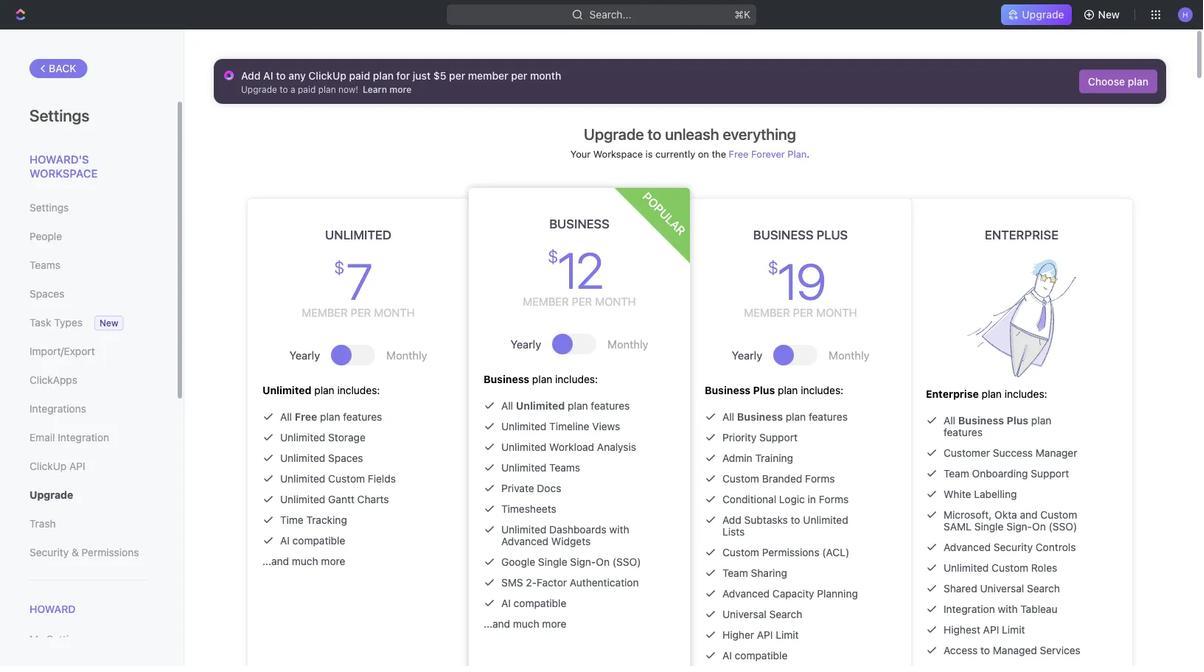 Task type: vqa. For each thing, say whether or not it's contained in the screenshot.
Engagements
no



Task type: locate. For each thing, give the bounding box(es) containing it.
1 horizontal spatial $
[[548, 246, 556, 267]]

free forever plan link
[[729, 148, 807, 159]]

workspace left is
[[594, 148, 643, 159]]

1 permissions from the left
[[82, 547, 139, 559]]

...and much more down 2-
[[484, 618, 567, 631]]

all up unlimited storage
[[280, 411, 292, 423]]

0 horizontal spatial ai compatible
[[280, 535, 345, 547]]

microsoft, okta and custom saml single sign-on (sso)
[[944, 509, 1078, 533]]

1 vertical spatial enterprise
[[926, 388, 979, 400]]

plan
[[373, 69, 394, 81], [1128, 75, 1149, 87], [318, 84, 336, 94], [532, 374, 553, 386], [314, 385, 335, 397], [778, 385, 798, 397], [982, 388, 1002, 400], [568, 400, 588, 412], [320, 411, 340, 423], [786, 411, 806, 423], [1032, 415, 1052, 427]]

all unlimited plan features
[[501, 400, 630, 412]]

universal up higher
[[723, 609, 767, 621]]

(sso) up controls
[[1049, 521, 1078, 533]]

on up controls
[[1033, 521, 1046, 533]]

0 horizontal spatial api
[[69, 461, 85, 473]]

ai compatible
[[280, 535, 345, 547], [501, 598, 567, 610], [723, 650, 788, 662]]

permissions right &
[[82, 547, 139, 559]]

support up training
[[760, 432, 798, 444]]

1 vertical spatial with
[[998, 604, 1018, 616]]

forms right in
[[819, 494, 849, 506]]

1 horizontal spatial upgrade link
[[1002, 4, 1072, 25]]

add inside add ai to any clickup paid plan for just $5 per member per month upgrade to a paid plan now! learn more
[[241, 69, 261, 81]]

all free plan features
[[280, 411, 382, 423]]

ai inside add ai to any clickup paid plan for just $5 per member per month upgrade to a paid plan now! learn more
[[263, 69, 273, 81]]

spaces up task on the top of the page
[[30, 288, 64, 300]]

0 vertical spatial new
[[1099, 8, 1120, 21]]

free right the
[[729, 148, 749, 159]]

api down the integration with tableau
[[984, 624, 1000, 636]]

ai compatible down 2-
[[501, 598, 567, 610]]

single up advanced security controls
[[975, 521, 1004, 533]]

clickapps link
[[30, 368, 147, 393]]

features up the customer
[[944, 427, 983, 439]]

microsoft,
[[944, 509, 992, 521]]

services
[[1040, 645, 1081, 657]]

per inside "$ 19 member per month"
[[793, 306, 814, 319]]

0 vertical spatial enterprise
[[985, 228, 1059, 242]]

includes: up all unlimited plan features
[[555, 374, 598, 386]]

popular
[[640, 190, 689, 238]]

team up white
[[944, 468, 970, 480]]

teams down people
[[30, 259, 60, 271]]

custom right and
[[1041, 509, 1078, 521]]

with right dashboards
[[610, 524, 629, 536]]

unlimited inside unlimited dashboards with advanced widgets
[[501, 524, 547, 536]]

2 vertical spatial more
[[542, 618, 567, 631]]

advanced for advanced capacity planning
[[723, 588, 770, 600]]

month for 19
[[817, 306, 857, 319]]

1 vertical spatial ...and
[[484, 618, 510, 631]]

0 vertical spatial search
[[1027, 583, 1060, 595]]

0 horizontal spatial support
[[760, 432, 798, 444]]

1 horizontal spatial support
[[1031, 468, 1070, 480]]

yearly up the "business plus plan includes:"
[[732, 349, 763, 362]]

1 vertical spatial single
[[538, 556, 568, 569]]

business
[[550, 216, 610, 231], [754, 228, 814, 242], [484, 374, 530, 386], [705, 385, 751, 397], [737, 411, 783, 423], [959, 415, 1004, 427]]

7
[[346, 251, 371, 310]]

unlimited gantt charts
[[280, 494, 389, 506]]

sign- up advanced security controls
[[1007, 521, 1033, 533]]

teams down the unlimited workload analysis
[[550, 462, 581, 474]]

1 vertical spatial clickup
[[30, 461, 67, 473]]

paid up now! at the top left
[[349, 69, 370, 81]]

1 horizontal spatial add
[[723, 514, 742, 527]]

api for clickup
[[69, 461, 85, 473]]

sharing
[[751, 568, 788, 580]]

$ for 12
[[548, 246, 556, 267]]

member inside "$ 19 member per month"
[[744, 306, 790, 319]]

clickup api link
[[30, 454, 147, 479]]

2 horizontal spatial ai compatible
[[723, 650, 788, 662]]

business inside all business plus plan features
[[959, 415, 1004, 427]]

enterprise for enterprise plan includes:
[[926, 388, 979, 400]]

all inside all business plus plan features
[[944, 415, 956, 427]]

teams inside settings element
[[30, 259, 60, 271]]

0 vertical spatial compatible
[[293, 535, 345, 547]]

0 horizontal spatial spaces
[[30, 288, 64, 300]]

1 vertical spatial compatible
[[514, 598, 567, 610]]

people
[[30, 230, 62, 243]]

1 vertical spatial forms
[[819, 494, 849, 506]]

more down tracking
[[321, 556, 345, 568]]

search down roles
[[1027, 583, 1060, 595]]

features down the "business plus plan includes:"
[[809, 411, 848, 423]]

...and much more down time tracking
[[263, 556, 345, 568]]

monthly
[[608, 338, 649, 351], [387, 349, 427, 362], [829, 349, 870, 362]]

advanced inside unlimited dashboards with advanced widgets
[[501, 536, 549, 548]]

0 vertical spatial ...and
[[263, 556, 289, 568]]

unlimited plan includes:
[[263, 385, 380, 397]]

add down conditional
[[723, 514, 742, 527]]

upgrade left new button
[[1022, 8, 1065, 21]]

plan right choose
[[1128, 75, 1149, 87]]

dashboards
[[550, 524, 607, 536]]

0 vertical spatial much
[[292, 556, 318, 568]]

business for business
[[550, 216, 610, 231]]

limit for higher api limit
[[776, 629, 799, 642]]

upgrade down clickup api at the left
[[30, 489, 73, 502]]

unlimited for unlimited custom roles
[[944, 562, 989, 575]]

custom inside microsoft, okta and custom saml single sign-on (sso)
[[1041, 509, 1078, 521]]

upgrade link left new button
[[1002, 4, 1072, 25]]

0 vertical spatial universal
[[980, 583, 1025, 595]]

everything
[[723, 125, 797, 143]]

unlimited for unlimited gantt charts
[[280, 494, 325, 506]]

timesheets
[[501, 503, 557, 516]]

plus up 19
[[817, 228, 848, 242]]

okta
[[995, 509, 1018, 521]]

2 vertical spatial compatible
[[735, 650, 788, 662]]

(sso) inside microsoft, okta and custom saml single sign-on (sso)
[[1049, 521, 1078, 533]]

roles
[[1032, 562, 1058, 575]]

upgrade up the your
[[584, 125, 644, 143]]

1 horizontal spatial permissions
[[762, 547, 820, 559]]

0 horizontal spatial security
[[30, 547, 69, 559]]

$ left 12
[[548, 246, 556, 267]]

security left &
[[30, 547, 69, 559]]

business plus
[[754, 228, 848, 242]]

0 horizontal spatial ...and
[[263, 556, 289, 568]]

19
[[778, 251, 824, 310]]

member inside $ 7 member per month
[[302, 306, 348, 319]]

$ 12 member per month
[[523, 240, 636, 308]]

search...
[[590, 8, 632, 21]]

new inside settings element
[[100, 318, 118, 329]]

advanced down team sharing
[[723, 588, 770, 600]]

sign- inside microsoft, okta and custom saml single sign-on (sso)
[[1007, 521, 1033, 533]]

spaces link
[[30, 282, 147, 307]]

plus for business plus
[[817, 228, 848, 242]]

unlimited inside add subtasks to unlimited lists
[[803, 514, 849, 527]]

to left any
[[276, 69, 286, 81]]

0 vertical spatial single
[[975, 521, 1004, 533]]

more down the 'factor'
[[542, 618, 567, 631]]

search down advanced capacity planning
[[770, 609, 803, 621]]

$ inside $ 12 member per month
[[548, 246, 556, 267]]

clickup
[[309, 69, 347, 81], [30, 461, 67, 473]]

includes: up the all free plan features
[[337, 385, 380, 397]]

sign- down widgets
[[570, 556, 596, 569]]

new
[[1099, 8, 1120, 21], [100, 318, 118, 329]]

upgrade link
[[1002, 4, 1072, 25], [30, 483, 147, 508]]

2 horizontal spatial $
[[768, 257, 776, 278]]

plan up the learn
[[373, 69, 394, 81]]

0 vertical spatial settings
[[30, 105, 90, 125]]

1 horizontal spatial ai compatible
[[501, 598, 567, 610]]

customer
[[944, 447, 990, 459]]

1 horizontal spatial api
[[757, 629, 773, 642]]

1 horizontal spatial paid
[[349, 69, 370, 81]]

...and down the sms
[[484, 618, 510, 631]]

business for business plus plan includes:
[[705, 385, 751, 397]]

business plus plan includes:
[[705, 385, 844, 397]]

docs
[[537, 483, 562, 495]]

0 horizontal spatial add
[[241, 69, 261, 81]]

integration down the integrations link
[[58, 432, 109, 444]]

includes: for unlimited plan includes:
[[337, 385, 380, 397]]

on up authentication
[[596, 556, 610, 569]]

0 vertical spatial free
[[729, 148, 749, 159]]

enterprise plan includes:
[[926, 388, 1048, 400]]

month inside add ai to any clickup paid plan for just $5 per member per month upgrade to a paid plan now! learn more
[[530, 69, 562, 81]]

member for 12
[[523, 295, 569, 308]]

$ inside "$ 19 member per month"
[[768, 257, 776, 278]]

teams
[[30, 259, 60, 271], [550, 462, 581, 474]]

1 horizontal spatial monthly
[[608, 338, 649, 351]]

add for add subtasks to unlimited lists
[[723, 514, 742, 527]]

yearly up the business plan includes:
[[511, 338, 541, 351]]

1 horizontal spatial workspace
[[594, 148, 643, 159]]

paid right a
[[298, 84, 316, 94]]

email integration
[[30, 432, 109, 444]]

per for 19
[[793, 306, 814, 319]]

custom down advanced security controls
[[992, 562, 1029, 575]]

0 vertical spatial ...and much more
[[263, 556, 345, 568]]

1 vertical spatial new
[[100, 318, 118, 329]]

howard
[[30, 604, 76, 616]]

1 horizontal spatial ...and much more
[[484, 618, 567, 631]]

unlimited teams
[[501, 462, 581, 474]]

1 horizontal spatial more
[[390, 84, 412, 94]]

lists
[[723, 526, 745, 538]]

plan up all unlimited plan features
[[532, 374, 553, 386]]

$ left 19
[[768, 257, 776, 278]]

all up the priority
[[723, 411, 735, 423]]

0 horizontal spatial permissions
[[82, 547, 139, 559]]

member inside $ 12 member per month
[[523, 295, 569, 308]]

month inside $ 7 member per month
[[374, 306, 415, 319]]

1 horizontal spatial limit
[[1002, 624, 1025, 636]]

features
[[591, 400, 630, 412], [343, 411, 382, 423], [809, 411, 848, 423], [944, 427, 983, 439]]

upgrade left a
[[241, 84, 277, 94]]

0 horizontal spatial on
[[596, 556, 610, 569]]

2 horizontal spatial advanced
[[944, 542, 991, 554]]

enterprise image
[[968, 260, 1077, 378]]

add subtasks to unlimited lists
[[723, 514, 849, 538]]

single up the 'factor'
[[538, 556, 568, 569]]

1 vertical spatial search
[[770, 609, 803, 621]]

$ inside $ 7 member per month
[[334, 257, 342, 278]]

import/export link
[[30, 339, 147, 364]]

...and down time
[[263, 556, 289, 568]]

month inside "$ 19 member per month"
[[817, 306, 857, 319]]

1 horizontal spatial search
[[1027, 583, 1060, 595]]

all down the business plan includes:
[[501, 400, 513, 412]]

compatible down time tracking
[[293, 535, 345, 547]]

1 horizontal spatial compatible
[[514, 598, 567, 610]]

0 horizontal spatial single
[[538, 556, 568, 569]]

features up storage
[[343, 411, 382, 423]]

universal up the integration with tableau
[[980, 583, 1025, 595]]

business up 19
[[754, 228, 814, 242]]

security up unlimited custom roles
[[994, 542, 1033, 554]]

upgrade inside upgrade to unleash everything your workspace is currently on the free forever plan .
[[584, 125, 644, 143]]

permissions down add subtasks to unlimited lists
[[762, 547, 820, 559]]

settings inside 'settings' link
[[30, 202, 69, 214]]

business up all unlimited plan features
[[484, 374, 530, 386]]

2 horizontal spatial plus
[[1007, 415, 1029, 427]]

1 vertical spatial more
[[321, 556, 345, 568]]

business for business plan includes:
[[484, 374, 530, 386]]

member inside add ai to any clickup paid plan for just $5 per member per month upgrade to a paid plan now! learn more
[[468, 69, 509, 81]]

all for all free plan features
[[280, 411, 292, 423]]

0 vertical spatial upgrade link
[[1002, 4, 1072, 25]]

1 vertical spatial ...and much more
[[484, 618, 567, 631]]

plus inside all business plus plan features
[[1007, 415, 1029, 427]]

business up the priority
[[705, 385, 751, 397]]

unlimited for unlimited workload analysis
[[501, 441, 547, 454]]

$ 19 member per month
[[744, 251, 857, 319]]

per
[[449, 69, 465, 81], [511, 69, 528, 81], [572, 295, 592, 308], [351, 306, 371, 319], [793, 306, 814, 319]]

manager
[[1036, 447, 1078, 459]]

universal
[[980, 583, 1025, 595], [723, 609, 767, 621]]

0 vertical spatial with
[[610, 524, 629, 536]]

1 horizontal spatial enterprise
[[985, 228, 1059, 242]]

unlimited for unlimited spaces
[[280, 452, 325, 465]]

to up is
[[648, 125, 662, 143]]

api inside settings element
[[69, 461, 85, 473]]

per inside $ 12 member per month
[[572, 295, 592, 308]]

custom down lists in the right bottom of the page
[[723, 547, 760, 559]]

12
[[558, 240, 602, 299]]

team
[[944, 468, 970, 480], [723, 568, 748, 580]]

integration with tableau
[[944, 604, 1058, 616]]

plus up all business plan features
[[753, 385, 775, 397]]

1 vertical spatial settings
[[30, 202, 69, 214]]

1 horizontal spatial clickup
[[309, 69, 347, 81]]

all
[[501, 400, 513, 412], [280, 411, 292, 423], [723, 411, 735, 423], [944, 415, 956, 427]]

much down 2-
[[513, 618, 540, 631]]

a
[[291, 84, 295, 94]]

controls
[[1036, 542, 1076, 554]]

0 vertical spatial integration
[[58, 432, 109, 444]]

add left any
[[241, 69, 261, 81]]

features up views
[[591, 400, 630, 412]]

1 vertical spatial teams
[[550, 462, 581, 474]]

$ 7 member per month
[[302, 251, 415, 319]]

unlimited for unlimited timeline views
[[501, 421, 547, 433]]

workload
[[550, 441, 595, 454]]

much down time tracking
[[292, 556, 318, 568]]

add for add ai to any clickup paid plan for just $5 per member per month upgrade to a paid plan now! learn more
[[241, 69, 261, 81]]

add inside add subtasks to unlimited lists
[[723, 514, 742, 527]]

1 horizontal spatial sign-
[[1007, 521, 1033, 533]]

1 vertical spatial team
[[723, 568, 748, 580]]

to down logic
[[791, 514, 801, 527]]

0 horizontal spatial search
[[770, 609, 803, 621]]

features inside all business plus plan features
[[944, 427, 983, 439]]

security
[[994, 542, 1033, 554], [30, 547, 69, 559]]

1 vertical spatial integration
[[944, 604, 995, 616]]

settings up people
[[30, 202, 69, 214]]

time tracking
[[280, 514, 347, 527]]

api down email integration
[[69, 461, 85, 473]]

plan up unlimited storage
[[320, 411, 340, 423]]

unlimited custom roles
[[944, 562, 1058, 575]]

0 horizontal spatial workspace
[[30, 167, 98, 180]]

0 vertical spatial team
[[944, 468, 970, 480]]

0 vertical spatial clickup
[[309, 69, 347, 81]]

shared
[[944, 583, 978, 595]]

2 horizontal spatial monthly
[[829, 349, 870, 362]]

month for 12
[[595, 295, 636, 308]]

2 vertical spatial ai compatible
[[723, 650, 788, 662]]

limit down universal search
[[776, 629, 799, 642]]

0 horizontal spatial monthly
[[387, 349, 427, 362]]

1 horizontal spatial team
[[944, 468, 970, 480]]

integration up highest
[[944, 604, 995, 616]]

all for all unlimited plan features
[[501, 400, 513, 412]]

custom down admin
[[723, 473, 760, 485]]

search
[[1027, 583, 1060, 595], [770, 609, 803, 621]]

business up 12
[[550, 216, 610, 231]]

more down for
[[390, 84, 412, 94]]

forms up in
[[805, 473, 835, 485]]

howard's workspace
[[30, 153, 98, 180]]

1 vertical spatial workspace
[[30, 167, 98, 180]]

factor
[[537, 577, 567, 589]]

compatible down 2-
[[514, 598, 567, 610]]

ai left any
[[263, 69, 273, 81]]

1 horizontal spatial free
[[729, 148, 749, 159]]

0 horizontal spatial with
[[610, 524, 629, 536]]

clickup inside settings element
[[30, 461, 67, 473]]

0 vertical spatial on
[[1033, 521, 1046, 533]]

saml
[[944, 521, 972, 533]]

workspace inside upgrade to unleash everything your workspace is currently on the free forever plan .
[[594, 148, 643, 159]]

0 vertical spatial (sso)
[[1049, 521, 1078, 533]]

0 horizontal spatial upgrade link
[[30, 483, 147, 508]]

month inside $ 12 member per month
[[595, 295, 636, 308]]

0 horizontal spatial new
[[100, 318, 118, 329]]

email
[[30, 432, 55, 444]]

workspace down howard's
[[30, 167, 98, 180]]

0 vertical spatial spaces
[[30, 288, 64, 300]]

timeline
[[550, 421, 590, 433]]

plus for business plus plan includes:
[[753, 385, 775, 397]]

upgrade to unleash everything your workspace is currently on the free forever plan .
[[571, 125, 810, 159]]

choose plan link
[[1080, 70, 1158, 93]]

business down enterprise plan includes:
[[959, 415, 1004, 427]]

1 horizontal spatial spaces
[[328, 452, 363, 465]]

0 horizontal spatial enterprise
[[926, 388, 979, 400]]

ai
[[263, 69, 273, 81], [280, 535, 290, 547], [501, 598, 511, 610], [723, 650, 732, 662]]

1 horizontal spatial much
[[513, 618, 540, 631]]

advanced down saml
[[944, 542, 991, 554]]

new up choose
[[1099, 8, 1120, 21]]

limit up access to managed services
[[1002, 624, 1025, 636]]

all for all business plus plan features
[[944, 415, 956, 427]]

h button
[[1174, 3, 1198, 27]]

compatible down higher api limit
[[735, 650, 788, 662]]

.
[[807, 148, 810, 159]]

1 vertical spatial universal
[[723, 609, 767, 621]]

0 horizontal spatial compatible
[[293, 535, 345, 547]]

0 vertical spatial workspace
[[594, 148, 643, 159]]

0 horizontal spatial limit
[[776, 629, 799, 642]]

(sso) up authentication
[[613, 556, 641, 569]]

1 horizontal spatial (sso)
[[1049, 521, 1078, 533]]

spaces down storage
[[328, 452, 363, 465]]

per inside $ 7 member per month
[[351, 306, 371, 319]]

new up 'import/export' link
[[100, 318, 118, 329]]

sign-
[[1007, 521, 1033, 533], [570, 556, 596, 569]]

new button
[[1078, 3, 1129, 27]]

success
[[993, 447, 1033, 459]]

api
[[69, 461, 85, 473], [984, 624, 1000, 636], [757, 629, 773, 642]]

integration
[[58, 432, 109, 444], [944, 604, 995, 616]]

people link
[[30, 224, 147, 249]]

1 horizontal spatial new
[[1099, 8, 1120, 21]]



Task type: describe. For each thing, give the bounding box(es) containing it.
0 vertical spatial support
[[760, 432, 798, 444]]

access to managed services
[[944, 645, 1081, 657]]

highest
[[944, 624, 981, 636]]

ai down time
[[280, 535, 290, 547]]

business for business plus
[[754, 228, 814, 242]]

custom up the gantt
[[328, 473, 365, 485]]

learn
[[363, 84, 387, 94]]

features for all unlimited plan features
[[591, 400, 630, 412]]

permissions inside settings element
[[82, 547, 139, 559]]

teams link
[[30, 253, 147, 278]]

1 horizontal spatial security
[[994, 542, 1033, 554]]

upgrade inside add ai to any clickup paid plan for just $5 per member per month upgrade to a paid plan now! learn more
[[241, 84, 277, 94]]

private docs
[[501, 483, 562, 495]]

unlimited for unlimited plan includes:
[[263, 385, 312, 397]]

⌘k
[[735, 8, 751, 21]]

unlimited custom fields
[[280, 473, 396, 485]]

labelling
[[974, 489, 1017, 501]]

1 vertical spatial upgrade link
[[30, 483, 147, 508]]

is
[[646, 148, 653, 159]]

plan down the "business plus plan includes:"
[[786, 411, 806, 423]]

all business plan features
[[723, 411, 848, 423]]

unlimited for unlimited storage
[[280, 432, 325, 444]]

1 horizontal spatial integration
[[944, 604, 995, 616]]

security & permissions link
[[30, 541, 147, 566]]

clickup inside add ai to any clickup paid plan for just $5 per member per month upgrade to a paid plan now! learn more
[[309, 69, 347, 81]]

email integration link
[[30, 426, 147, 451]]

$ for 7
[[334, 257, 342, 278]]

plan up timeline
[[568, 400, 588, 412]]

per for 7
[[351, 306, 371, 319]]

upgrade inside settings element
[[30, 489, 73, 502]]

unlimited for unlimited custom fields
[[280, 473, 325, 485]]

1 vertical spatial on
[[596, 556, 610, 569]]

more inside add ai to any clickup paid plan for just $5 per member per month upgrade to a paid plan now! learn more
[[390, 84, 412, 94]]

0 horizontal spatial much
[[292, 556, 318, 568]]

unlimited for unlimited
[[325, 228, 392, 242]]

0 horizontal spatial universal
[[723, 609, 767, 621]]

advanced security controls
[[944, 542, 1076, 554]]

advanced for advanced security controls
[[944, 542, 991, 554]]

priority
[[723, 432, 757, 444]]

howard's
[[30, 153, 89, 166]]

security inside settings element
[[30, 547, 69, 559]]

&
[[72, 547, 79, 559]]

clickup api
[[30, 461, 85, 473]]

yearly for 7
[[289, 349, 320, 362]]

and
[[1020, 509, 1038, 521]]

my settings link
[[30, 628, 147, 653]]

advanced capacity planning
[[723, 588, 858, 600]]

forever
[[751, 148, 785, 159]]

ai down the sms
[[501, 598, 511, 610]]

to down highest api limit
[[981, 645, 990, 657]]

custom branded forms
[[723, 473, 835, 485]]

member for 19
[[744, 306, 790, 319]]

unlimited for unlimited dashboards with advanced widgets
[[501, 524, 547, 536]]

free inside upgrade to unleash everything your workspace is currently on the free forever plan .
[[729, 148, 749, 159]]

2-
[[526, 577, 537, 589]]

business plan includes:
[[484, 374, 598, 386]]

features for all business plan features
[[809, 411, 848, 423]]

features for all free plan features
[[343, 411, 382, 423]]

plan up all business plan features
[[778, 385, 798, 397]]

2 horizontal spatial more
[[542, 618, 567, 631]]

1 horizontal spatial with
[[998, 604, 1018, 616]]

security & permissions
[[30, 547, 139, 559]]

gantt
[[328, 494, 355, 506]]

plan left now! at the top left
[[318, 84, 336, 94]]

includes: for business plan includes:
[[555, 374, 598, 386]]

1 vertical spatial spaces
[[328, 452, 363, 465]]

all for all business plan features
[[723, 411, 735, 423]]

1 vertical spatial ai compatible
[[501, 598, 567, 610]]

0 vertical spatial paid
[[349, 69, 370, 81]]

universal search
[[723, 609, 803, 621]]

monthly for 7
[[387, 349, 427, 362]]

1 horizontal spatial universal
[[980, 583, 1025, 595]]

$ for 19
[[768, 257, 776, 278]]

task types
[[30, 317, 83, 329]]

0 vertical spatial forms
[[805, 473, 835, 485]]

white
[[944, 489, 972, 501]]

choose
[[1088, 75, 1126, 87]]

0 horizontal spatial sign-
[[570, 556, 596, 569]]

api for highest
[[984, 624, 1000, 636]]

yearly for 19
[[732, 349, 763, 362]]

1 vertical spatial much
[[513, 618, 540, 631]]

types
[[54, 317, 83, 329]]

trash
[[30, 518, 56, 530]]

unlimited storage
[[280, 432, 366, 444]]

unleash
[[665, 125, 719, 143]]

access
[[944, 645, 978, 657]]

highest api limit
[[944, 624, 1025, 636]]

team sharing
[[723, 568, 788, 580]]

1 vertical spatial paid
[[298, 84, 316, 94]]

integrations
[[30, 403, 86, 415]]

1 vertical spatial free
[[295, 411, 317, 423]]

branded
[[762, 473, 803, 485]]

plan inside all business plus plan features
[[1032, 415, 1052, 427]]

custom permissions (acl)
[[723, 547, 850, 559]]

in
[[808, 494, 816, 506]]

2 horizontal spatial compatible
[[735, 650, 788, 662]]

my settings
[[30, 634, 86, 646]]

priority support
[[723, 432, 798, 444]]

0 vertical spatial ai compatible
[[280, 535, 345, 547]]

authentication
[[570, 577, 639, 589]]

monthly for 19
[[829, 349, 870, 362]]

tracking
[[306, 514, 347, 527]]

(acl)
[[823, 547, 850, 559]]

task
[[30, 317, 51, 329]]

month for 7
[[374, 306, 415, 319]]

team for team onboarding support
[[944, 468, 970, 480]]

to inside upgrade to unleash everything your workspace is currently on the free forever plan .
[[648, 125, 662, 143]]

fields
[[368, 473, 396, 485]]

1 horizontal spatial yearly
[[511, 338, 541, 351]]

includes: up all business plan features
[[801, 385, 844, 397]]

with inside unlimited dashboards with advanced widgets
[[610, 524, 629, 536]]

single inside microsoft, okta and custom saml single sign-on (sso)
[[975, 521, 1004, 533]]

add ai to any clickup paid plan for just $5 per member per month upgrade to a paid plan now! learn more
[[241, 69, 562, 94]]

google
[[501, 556, 536, 569]]

2 permissions from the left
[[762, 547, 820, 559]]

team onboarding support
[[944, 468, 1070, 480]]

team for team sharing
[[723, 568, 748, 580]]

1 vertical spatial (sso)
[[613, 556, 641, 569]]

views
[[592, 421, 621, 433]]

limit for highest api limit
[[1002, 624, 1025, 636]]

admin training
[[723, 452, 794, 465]]

on inside microsoft, okta and custom saml single sign-on (sso)
[[1033, 521, 1046, 533]]

spaces inside settings element
[[30, 288, 64, 300]]

import/export
[[30, 346, 95, 358]]

workspace inside settings element
[[30, 167, 98, 180]]

settings inside the my settings link
[[47, 634, 86, 646]]

plan
[[788, 148, 807, 159]]

includes: for enterprise plan includes:
[[1005, 388, 1048, 400]]

currently
[[656, 148, 696, 159]]

logic
[[779, 494, 805, 506]]

choose plan
[[1088, 75, 1149, 87]]

all business plus plan features
[[944, 415, 1052, 439]]

widgets
[[552, 536, 591, 548]]

google single sign-on (sso)
[[501, 556, 641, 569]]

member for 7
[[302, 306, 348, 319]]

plan up all business plus plan features
[[982, 388, 1002, 400]]

unlimited for unlimited teams
[[501, 462, 547, 474]]

the
[[712, 148, 726, 159]]

new inside new button
[[1099, 8, 1120, 21]]

tableau
[[1021, 604, 1058, 616]]

plan up the all free plan features
[[314, 385, 335, 397]]

h
[[1183, 10, 1189, 19]]

sms 2-factor authentication
[[501, 577, 639, 589]]

managed
[[993, 645, 1037, 657]]

sms
[[501, 577, 523, 589]]

conditional
[[723, 494, 777, 506]]

ai down higher
[[723, 650, 732, 662]]

business up priority support
[[737, 411, 783, 423]]

integration inside "link"
[[58, 432, 109, 444]]

any
[[289, 69, 306, 81]]

settings element
[[0, 30, 184, 667]]

settings link
[[30, 195, 147, 221]]

time
[[280, 514, 304, 527]]

unlimited dashboards with advanced widgets
[[501, 524, 629, 548]]

to inside add subtasks to unlimited lists
[[791, 514, 801, 527]]

enterprise for enterprise
[[985, 228, 1059, 242]]

api for higher
[[757, 629, 773, 642]]

subtasks
[[745, 514, 788, 527]]

to left a
[[280, 84, 288, 94]]

1 vertical spatial support
[[1031, 468, 1070, 480]]

back link
[[30, 59, 88, 78]]

customer success manager
[[944, 447, 1078, 459]]

per for 12
[[572, 295, 592, 308]]

my
[[30, 634, 44, 646]]

0 horizontal spatial ...and much more
[[263, 556, 345, 568]]

admin
[[723, 452, 753, 465]]



